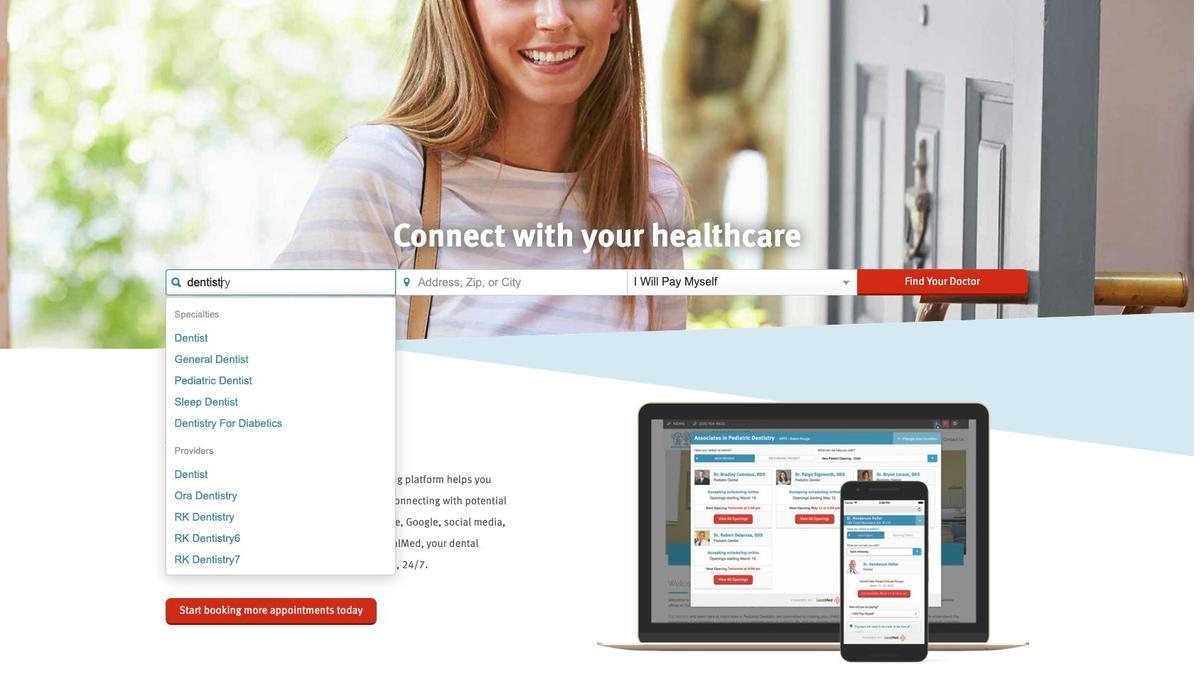 Task type: locate. For each thing, give the bounding box(es) containing it.
None text field
[[165, 269, 396, 295]]

Specialty or Name text field
[[165, 269, 396, 295]]

Address, Zip, or City text field
[[396, 269, 627, 295]]



Task type: describe. For each thing, give the bounding box(es) containing it.
schedule icon image
[[597, 403, 1029, 664]]

Select an insurance… text field
[[627, 269, 858, 295]]

open menu image
[[841, 278, 852, 288]]



